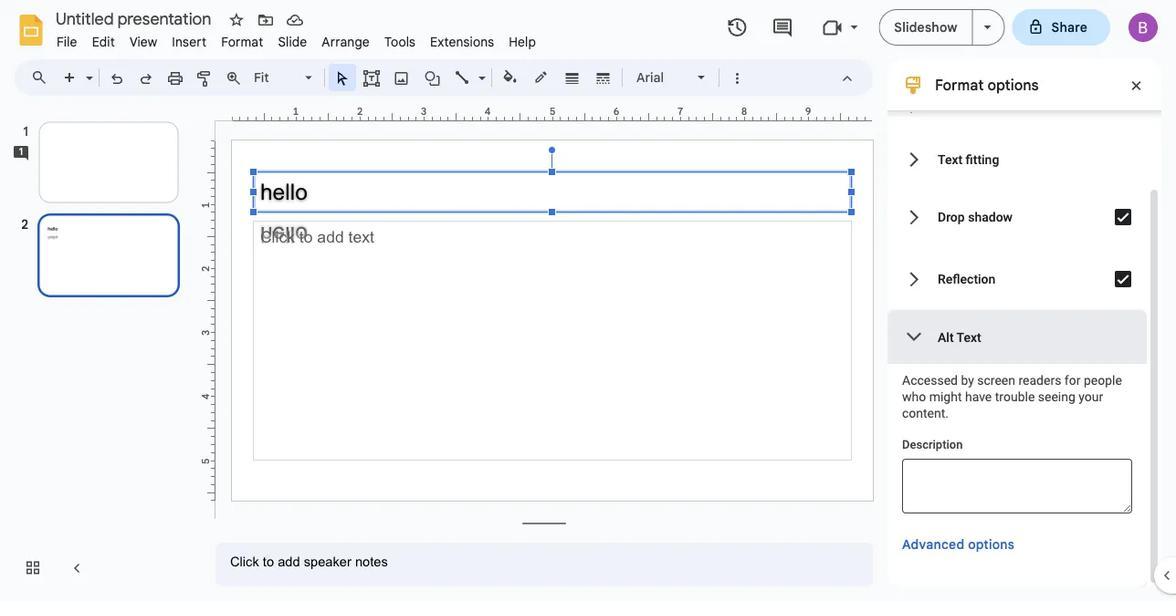 Task type: vqa. For each thing, say whether or not it's contained in the screenshot.
first heading from the bottom of the page Required question element
no



Task type: describe. For each thing, give the bounding box(es) containing it.
by
[[961, 373, 974, 388]]

2 option from the left
[[593, 65, 614, 90]]

insert image image
[[391, 65, 412, 90]]

share
[[1052, 19, 1088, 35]]

border color: transparent image
[[531, 65, 552, 89]]

reflection
[[938, 272, 996, 287]]

Toggle reflection checkbox
[[1105, 261, 1142, 298]]

arrange menu item
[[315, 31, 377, 53]]

1 option from the left
[[562, 65, 583, 90]]

navigation inside format options application
[[0, 103, 201, 602]]

advanced options tab
[[902, 535, 1015, 556]]

main toolbar
[[54, 64, 752, 92]]

new slide with layout image
[[81, 66, 93, 72]]

reflection tab
[[888, 248, 1147, 311]]

arial option
[[637, 65, 687, 90]]

format for format options
[[935, 76, 984, 94]]

who
[[902, 390, 926, 405]]

description
[[902, 438, 963, 452]]

tools menu item
[[377, 31, 423, 53]]

view menu item
[[122, 31, 165, 53]]

insert
[[172, 34, 207, 50]]

format menu item
[[214, 31, 271, 53]]

share button
[[1012, 9, 1111, 46]]

options for advanced options
[[968, 537, 1015, 553]]

Description text field
[[902, 459, 1133, 514]]

text fitting tab
[[888, 132, 1147, 186]]

alt
[[938, 330, 954, 345]]

format options application
[[0, 0, 1176, 602]]

readers
[[1019, 373, 1062, 388]]

view
[[130, 34, 157, 50]]

menu bar inside menu bar banner
[[49, 24, 544, 54]]

insert menu item
[[165, 31, 214, 53]]

Rename text field
[[49, 7, 222, 29]]

extensions
[[430, 34, 494, 50]]

shadow
[[968, 210, 1013, 225]]

people
[[1084, 373, 1122, 388]]

content.
[[902, 406, 949, 421]]

arial
[[637, 69, 664, 85]]

position tab
[[888, 79, 1147, 132]]

tools
[[384, 34, 416, 50]]

trouble
[[995, 390, 1035, 405]]

presentation options image
[[984, 26, 991, 29]]

toggle reflection image
[[1105, 261, 1142, 298]]

edit menu item
[[85, 31, 122, 53]]

format options
[[935, 76, 1039, 94]]

Zoom field
[[248, 65, 321, 92]]

fitting
[[966, 152, 999, 167]]

1 vertical spatial text
[[957, 330, 982, 345]]

file menu item
[[49, 31, 85, 53]]

position
[[938, 98, 985, 113]]

toggle shadow image
[[1105, 199, 1142, 236]]

menu bar banner
[[0, 0, 1176, 602]]



Task type: locate. For each thing, give the bounding box(es) containing it.
Zoom text field
[[251, 65, 302, 90]]

menu bar containing file
[[49, 24, 544, 54]]

accessed by screen readers for people who might have trouble seeing your content.
[[902, 373, 1122, 421]]

for
[[1065, 373, 1081, 388]]

alt text
[[938, 330, 982, 345]]

1 vertical spatial options
[[968, 537, 1015, 553]]

option left 'arial'
[[593, 65, 614, 90]]

advanced options
[[902, 537, 1015, 553]]

1 vertical spatial format
[[935, 76, 984, 94]]

option
[[562, 65, 583, 90], [593, 65, 614, 90]]

screen
[[978, 373, 1016, 388]]

advanced
[[902, 537, 965, 553]]

slideshow button
[[879, 9, 973, 46]]

options down presentation options icon
[[988, 76, 1039, 94]]

options
[[988, 76, 1039, 94], [968, 537, 1015, 553]]

1 horizontal spatial option
[[593, 65, 614, 90]]

0 vertical spatial options
[[988, 76, 1039, 94]]

options for format options
[[988, 76, 1039, 94]]

0 horizontal spatial option
[[562, 65, 583, 90]]

might
[[929, 390, 962, 405]]

drop shadow tab
[[888, 186, 1147, 248]]

text right alt
[[957, 330, 982, 345]]

option right "border color: transparent" icon
[[562, 65, 583, 90]]

slide menu item
[[271, 31, 315, 53]]

format up position
[[935, 76, 984, 94]]

1 horizontal spatial format
[[935, 76, 984, 94]]

help menu item
[[502, 31, 544, 53]]

file
[[57, 34, 77, 50]]

seeing
[[1038, 390, 1076, 405]]

have
[[965, 390, 992, 405]]

fill color: transparent image
[[500, 65, 521, 89]]

help
[[509, 34, 536, 50]]

options inside tab
[[968, 537, 1015, 553]]

slide
[[278, 34, 307, 50]]

options right "advanced"
[[968, 537, 1015, 553]]

0 horizontal spatial format
[[221, 34, 263, 50]]

Menus field
[[23, 65, 63, 90]]

shape image
[[422, 65, 443, 90]]

text left fitting
[[938, 152, 963, 167]]

format inside section
[[935, 76, 984, 94]]

text
[[938, 152, 963, 167], [957, 330, 982, 345]]

0 vertical spatial format
[[221, 34, 263, 50]]

format for format
[[221, 34, 263, 50]]

drop
[[938, 210, 965, 225]]

text fitting
[[938, 152, 999, 167]]

format options section
[[888, 59, 1162, 587]]

edit
[[92, 34, 115, 50]]

format inside menu item
[[221, 34, 263, 50]]

0 vertical spatial text
[[938, 152, 963, 167]]

slideshow
[[894, 19, 958, 35]]

format
[[221, 34, 263, 50], [935, 76, 984, 94]]

arrange
[[322, 34, 370, 50]]

drop shadow
[[938, 210, 1013, 225]]

alt text tab
[[888, 311, 1147, 364]]

Toggle shadow checkbox
[[1105, 199, 1142, 236]]

format down star option
[[221, 34, 263, 50]]

your
[[1079, 390, 1103, 405]]

menu bar
[[49, 24, 544, 54]]

Star checkbox
[[224, 7, 249, 33]]

accessed
[[902, 373, 958, 388]]

navigation
[[0, 103, 201, 602]]

extensions menu item
[[423, 31, 502, 53]]



